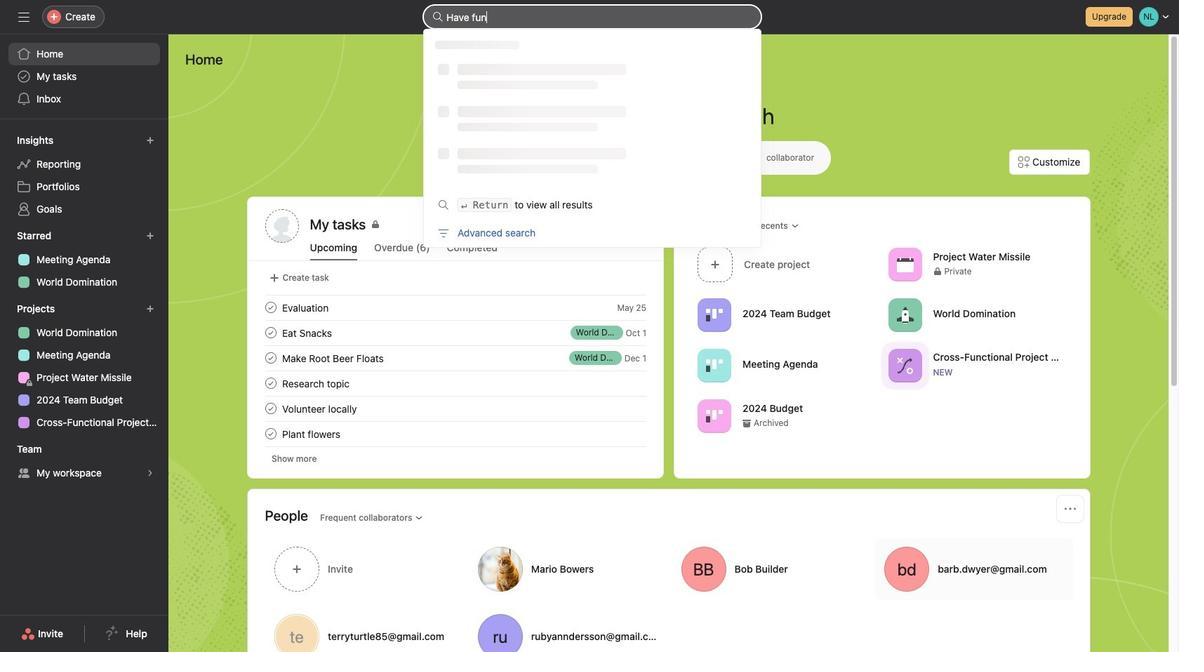Task type: describe. For each thing, give the bounding box(es) containing it.
mark complete image for fourth mark complete option from the bottom of the page
[[262, 299, 279, 316]]

Search tasks, projects, and more text field
[[424, 6, 761, 28]]

2 list item from the top
[[248, 320, 663, 346]]

teams element
[[0, 437, 169, 487]]

calendar image
[[897, 256, 914, 273]]

new insights image
[[146, 136, 155, 145]]

1 board image from the top
[[706, 307, 723, 323]]

insights element
[[0, 128, 169, 223]]

hide sidebar image
[[18, 11, 29, 22]]

mark complete image for second mark complete checkbox from the bottom of the page
[[262, 324, 279, 341]]

line_and_symbols image
[[897, 357, 914, 374]]

global element
[[0, 34, 169, 119]]

see details, my workspace image
[[146, 469, 155, 478]]

new project or portfolio image
[[146, 305, 155, 313]]

1 mark complete checkbox from the top
[[262, 299, 279, 316]]



Task type: vqa. For each thing, say whether or not it's contained in the screenshot.
Share
no



Task type: locate. For each thing, give the bounding box(es) containing it.
2 board image from the top
[[706, 357, 723, 374]]

1 mark complete checkbox from the top
[[262, 324, 279, 341]]

1 vertical spatial board image
[[706, 357, 723, 374]]

mark complete image
[[262, 324, 279, 341], [262, 426, 279, 442]]

4 list item from the top
[[248, 371, 663, 396]]

add profile photo image
[[265, 209, 299, 243]]

mark complete image for 2nd mark complete checkbox
[[262, 350, 279, 367]]

5 list item from the top
[[248, 421, 663, 447]]

1 vertical spatial mark complete checkbox
[[262, 350, 279, 367]]

1 list item from the top
[[248, 295, 663, 320]]

0 vertical spatial mark complete checkbox
[[262, 324, 279, 341]]

2 mark complete image from the top
[[262, 426, 279, 442]]

4 mark complete checkbox from the top
[[262, 426, 279, 442]]

board image
[[706, 307, 723, 323], [706, 357, 723, 374], [706, 408, 723, 425]]

3 mark complete image from the top
[[262, 375, 279, 392]]

prominent image
[[433, 11, 444, 22]]

4 mark complete image from the top
[[262, 400, 279, 417]]

rocket image
[[897, 307, 914, 323]]

mark complete image for first mark complete option from the bottom
[[262, 426, 279, 442]]

1 mark complete image from the top
[[262, 324, 279, 341]]

add items to starred image
[[146, 232, 155, 240]]

list item
[[248, 295, 663, 320], [248, 320, 663, 346], [248, 346, 663, 371], [248, 371, 663, 396], [248, 421, 663, 447]]

3 mark complete checkbox from the top
[[262, 400, 279, 417]]

projects element
[[0, 296, 169, 437]]

mark complete image for 2nd mark complete option from the top of the page
[[262, 375, 279, 392]]

3 list item from the top
[[248, 346, 663, 371]]

2 vertical spatial board image
[[706, 408, 723, 425]]

starred element
[[0, 223, 169, 296]]

1 vertical spatial mark complete image
[[262, 426, 279, 442]]

2 mark complete image from the top
[[262, 350, 279, 367]]

Mark complete checkbox
[[262, 299, 279, 316], [262, 375, 279, 392], [262, 400, 279, 417], [262, 426, 279, 442]]

None field
[[424, 6, 761, 28]]

2 mark complete checkbox from the top
[[262, 350, 279, 367]]

3 board image from the top
[[706, 408, 723, 425]]

0 vertical spatial board image
[[706, 307, 723, 323]]

1 mark complete image from the top
[[262, 299, 279, 316]]

mark complete image
[[262, 299, 279, 316], [262, 350, 279, 367], [262, 375, 279, 392], [262, 400, 279, 417]]

Mark complete checkbox
[[262, 324, 279, 341], [262, 350, 279, 367]]

0 vertical spatial mark complete image
[[262, 324, 279, 341]]

mark complete image for second mark complete option from the bottom
[[262, 400, 279, 417]]

2 mark complete checkbox from the top
[[262, 375, 279, 392]]



